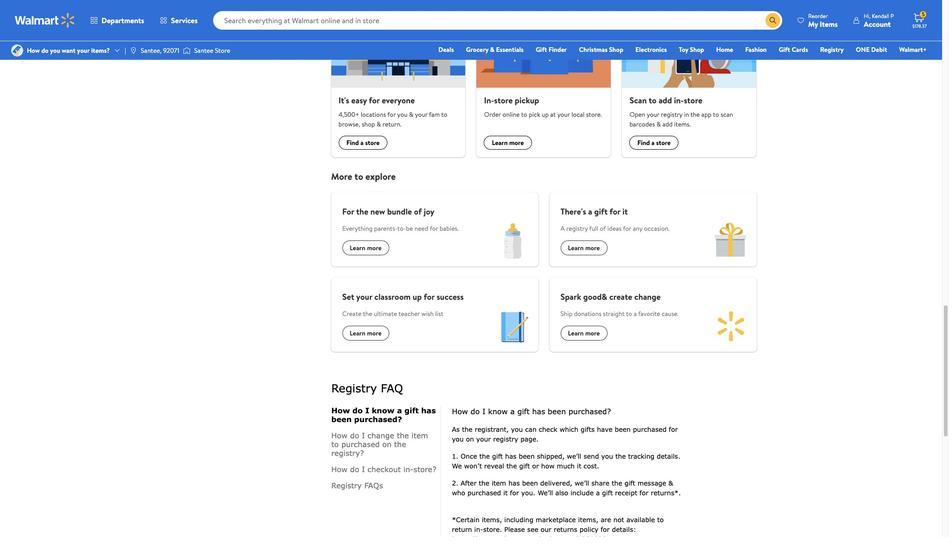 Task type: describe. For each thing, give the bounding box(es) containing it.
to right the 'scan'
[[649, 95, 657, 106]]

santee store
[[194, 46, 230, 55]]

learn for of
[[350, 243, 366, 253]]

donations
[[574, 309, 602, 318]]

cause.
[[662, 309, 679, 318]]

essentials
[[496, 45, 524, 54]]

deals link
[[434, 45, 458, 55]]

shop for toy shop
[[690, 45, 704, 54]]

cards
[[792, 45, 808, 54]]

a inside 'list item'
[[652, 138, 655, 147]]

gift finder link
[[532, 45, 571, 55]]

spark good& create change
[[561, 291, 661, 303]]

learn more down donations
[[568, 329, 600, 338]]

local
[[572, 110, 585, 119]]

learn for for
[[350, 329, 366, 338]]

1 vertical spatial up
[[413, 291, 422, 303]]

reorder my items
[[809, 12, 838, 29]]

0 horizontal spatial you
[[50, 46, 60, 55]]

& right grocery
[[490, 45, 495, 54]]

& inside scan to add in-store open your registry in the app to scan barcodes & add items.
[[657, 120, 661, 129]]

registry inside scan to add in-store open your registry in the app to scan barcodes & add items.
[[661, 110, 683, 119]]

hi,
[[864, 12, 871, 20]]

toy
[[679, 45, 689, 54]]

for
[[342, 206, 354, 217]]

learn inside in-store pickup list item
[[492, 138, 508, 147]]

create
[[610, 291, 633, 303]]

0 horizontal spatial of
[[414, 206, 422, 217]]

learn down ship
[[568, 329, 584, 338]]

spark good& create change. ship donations straight to a favorite cause. learn more. image
[[706, 301, 757, 352]]

to right more
[[355, 170, 363, 183]]

ideas
[[608, 224, 622, 233]]

hi, kendall p account
[[864, 12, 894, 29]]

5 $178.37
[[913, 10, 927, 29]]

barcodes
[[630, 120, 655, 129]]

shop
[[362, 120, 375, 129]]

online
[[503, 110, 520, 119]]

items
[[820, 19, 838, 29]]

everyone
[[382, 95, 415, 106]]

Search search field
[[213, 11, 783, 30]]

& down everyone
[[409, 110, 414, 119]]

joy
[[424, 206, 435, 217]]

kendall
[[872, 12, 890, 20]]

for left it
[[610, 206, 621, 217]]

learn more for of
[[350, 243, 382, 253]]

you inside it's easy for everyone 4,500+ locations for you & your fam to browse, shop & return.
[[397, 110, 408, 119]]

gift cards
[[779, 45, 808, 54]]

grocery & essentials
[[466, 45, 524, 54]]

open
[[630, 110, 646, 119]]

$178.37
[[913, 23, 927, 29]]

fashion
[[746, 45, 767, 54]]

good&
[[583, 291, 608, 303]]

home
[[716, 45, 733, 54]]

learn more for it
[[568, 243, 600, 253]]

locations
[[361, 110, 386, 119]]

in-store pickup order online to pick up at your local store.
[[484, 95, 602, 119]]

bundle
[[387, 206, 412, 217]]

your inside it's easy for everyone 4,500+ locations for you & your fam to browse, shop & return.
[[415, 110, 428, 119]]

browse,
[[339, 120, 360, 129]]

your right want in the top left of the page
[[77, 46, 90, 55]]

more
[[331, 170, 352, 183]]

to-
[[398, 224, 406, 233]]

toy shop link
[[675, 45, 709, 55]]

scan
[[721, 110, 733, 119]]

explore
[[366, 170, 396, 183]]

scan to add in-store open your registry in the app to scan barcodes & add items.
[[630, 95, 733, 129]]

up inside in-store pickup order online to pick up at your local store.
[[542, 110, 549, 119]]

scan to add in-store list item
[[617, 13, 762, 157]]

home link
[[712, 45, 738, 55]]

list containing it's easy for everyone
[[326, 13, 762, 157]]

set
[[342, 291, 354, 303]]

more for set your classroom up for success
[[367, 329, 382, 338]]

to right app
[[713, 110, 719, 119]]

santee, 92071
[[141, 46, 179, 55]]

new
[[370, 206, 385, 217]]

gift
[[594, 206, 608, 217]]

it's
[[339, 95, 349, 106]]

search icon image
[[770, 17, 777, 24]]

to inside in-store pickup order online to pick up at your local store.
[[521, 110, 527, 119]]

registry
[[820, 45, 844, 54]]

& right the shop
[[377, 120, 381, 129]]

santee
[[194, 46, 213, 55]]

departments
[[102, 15, 144, 25]]

gift for gift cards
[[779, 45, 790, 54]]

one debit
[[856, 45, 887, 54]]

registry link
[[816, 45, 848, 55]]

straight
[[603, 309, 625, 318]]

1 vertical spatial registry
[[567, 224, 588, 233]]

success
[[437, 291, 464, 303]]

departments button
[[83, 9, 152, 32]]

more for spark good& create change
[[585, 329, 600, 338]]

store.
[[586, 110, 602, 119]]

your right set on the left bottom of the page
[[356, 291, 373, 303]]

do
[[41, 46, 49, 55]]

classroom
[[375, 291, 411, 303]]

my
[[809, 19, 818, 29]]

the for create the ultimate teacher wish list
[[363, 309, 372, 318]]

p
[[891, 12, 894, 20]]

babies.
[[440, 224, 459, 233]]

store inside scan to add in-store open your registry in the app to scan barcodes & add items.
[[684, 95, 703, 106]]

walmart+ link
[[895, 45, 931, 55]]

return.
[[383, 120, 402, 129]]

find a store for to
[[638, 138, 671, 147]]

there's
[[561, 206, 586, 217]]

learn more button for a
[[561, 241, 608, 255]]

more for there's a gift for it
[[585, 243, 600, 253]]

grocery
[[466, 45, 489, 54]]

app
[[702, 110, 712, 119]]

gift for gift finder
[[536, 45, 547, 54]]

a registry full of ideas for any occasion.
[[561, 224, 670, 233]]

92071
[[163, 46, 179, 55]]

more inside in-store pickup list item
[[509, 138, 524, 147]]

more to explore
[[331, 170, 396, 183]]

toy shop
[[679, 45, 704, 54]]

scan
[[630, 95, 647, 106]]

learn more button for the
[[342, 241, 389, 255]]

learn more button for good&
[[561, 326, 608, 341]]

services
[[171, 15, 198, 25]]

for left the any at top
[[623, 224, 632, 233]]

create
[[342, 309, 362, 318]]

deals
[[439, 45, 454, 54]]

it's easy for everyone list item
[[326, 13, 471, 157]]

5
[[922, 10, 925, 18]]

learn for it
[[568, 243, 584, 253]]

in-
[[674, 95, 684, 106]]

there's a gift for it. a registry full of ideas for any occasion. learn more. image
[[706, 216, 757, 267]]

in-store pickup list item
[[471, 13, 617, 157]]

the for for the new bundle of joy
[[356, 206, 368, 217]]

finder
[[549, 45, 567, 54]]



Task type: locate. For each thing, give the bounding box(es) containing it.
shop right toy
[[690, 45, 704, 54]]

learn down the everything
[[350, 243, 366, 253]]

1 horizontal spatial gift
[[779, 45, 790, 54]]

find a store inside scan to add in-store 'list item'
[[638, 138, 671, 147]]

the right for
[[356, 206, 368, 217]]

1 horizontal spatial registry
[[661, 110, 683, 119]]

find down browse, at the left
[[347, 138, 359, 147]]

of right full
[[600, 224, 606, 233]]

registry up items.
[[661, 110, 683, 119]]

up left at
[[542, 110, 549, 119]]

0 vertical spatial you
[[50, 46, 60, 55]]

walmart+
[[900, 45, 927, 54]]

1 horizontal spatial find
[[638, 138, 650, 147]]

for the new bundle of joy
[[342, 206, 435, 217]]

find inside it's easy for everyone list item
[[347, 138, 359, 147]]

0 horizontal spatial shop
[[609, 45, 624, 54]]

a down the shop
[[361, 138, 364, 147]]

0 horizontal spatial find
[[347, 138, 359, 147]]

your right at
[[558, 110, 570, 119]]

ship donations straight to a favorite cause.
[[561, 309, 679, 318]]

of
[[414, 206, 422, 217], [600, 224, 606, 233]]

need
[[415, 224, 429, 233]]

any
[[633, 224, 643, 233]]

a left gift
[[588, 206, 592, 217]]

1 vertical spatial add
[[663, 120, 673, 129]]

pick
[[529, 110, 540, 119]]

wish
[[422, 309, 434, 318]]

registry right 'a'
[[567, 224, 588, 233]]

want
[[62, 46, 76, 55]]

find down barcodes
[[638, 138, 650, 147]]

parents-
[[374, 224, 398, 233]]

the right create
[[363, 309, 372, 318]]

&
[[490, 45, 495, 54], [409, 110, 414, 119], [377, 120, 381, 129], [657, 120, 661, 129]]

gift left cards
[[779, 45, 790, 54]]

learn more down create
[[350, 329, 382, 338]]

store inside it's easy for everyone list item
[[365, 138, 380, 147]]

shop for christmas shop
[[609, 45, 624, 54]]

more down donations
[[585, 329, 600, 338]]

for up return.
[[388, 110, 396, 119]]

learn more down online
[[492, 138, 524, 147]]

Walmart Site-Wide search field
[[213, 11, 783, 30]]

walmart image
[[15, 13, 75, 28]]

to inside it's easy for everyone 4,500+ locations for you & your fam to browse, shop & return.
[[441, 110, 448, 119]]

find
[[347, 138, 359, 147], [638, 138, 650, 147]]

more down parents-
[[367, 243, 382, 253]]

4,500+
[[339, 110, 359, 119]]

learn more button down donations
[[561, 326, 608, 341]]

your inside in-store pickup order online to pick up at your local store.
[[558, 110, 570, 119]]

set your classroom up for success. create the ultimate teacher wish list. learn more. image
[[487, 301, 538, 352]]

everything parents-to-be need for babies.
[[342, 224, 459, 233]]

everything
[[342, 224, 373, 233]]

how do you want your items?
[[27, 46, 110, 55]]

0 horizontal spatial up
[[413, 291, 422, 303]]

learn more button down create
[[342, 326, 389, 341]]

find a store inside it's easy for everyone list item
[[347, 138, 380, 147]]

teacher
[[399, 309, 420, 318]]

2 gift from the left
[[779, 45, 790, 54]]

 image right |
[[130, 47, 137, 54]]

you up return.
[[397, 110, 408, 119]]

learn more button down full
[[561, 241, 608, 255]]

0 vertical spatial of
[[414, 206, 422, 217]]

a left "favorite"
[[634, 309, 637, 318]]

1 horizontal spatial  image
[[130, 47, 137, 54]]

learn more inside in-store pickup list item
[[492, 138, 524, 147]]

store inside in-store pickup order online to pick up at your local store.
[[494, 95, 513, 106]]

0 horizontal spatial registry
[[567, 224, 588, 233]]

0 vertical spatial the
[[691, 110, 700, 119]]

0 vertical spatial registry
[[661, 110, 683, 119]]

|
[[125, 46, 126, 55]]

christmas
[[579, 45, 608, 54]]

learn more down full
[[568, 243, 600, 253]]

items.
[[674, 120, 691, 129]]

2 vertical spatial the
[[363, 309, 372, 318]]

the
[[691, 110, 700, 119], [356, 206, 368, 217], [363, 309, 372, 318]]

it
[[623, 206, 628, 217]]

you
[[50, 46, 60, 55], [397, 110, 408, 119]]

be
[[406, 224, 413, 233]]

grocery & essentials link
[[462, 45, 528, 55]]

shop
[[609, 45, 624, 54], [690, 45, 704, 54]]

more down full
[[585, 243, 600, 253]]

0 horizontal spatial find a store
[[347, 138, 380, 147]]

spark
[[561, 291, 581, 303]]

store
[[494, 95, 513, 106], [684, 95, 703, 106], [365, 138, 380, 147], [656, 138, 671, 147]]

& right barcodes
[[657, 120, 661, 129]]

learn down there's
[[568, 243, 584, 253]]

easy
[[351, 95, 367, 106]]

the right in
[[691, 110, 700, 119]]

find a store down the shop
[[347, 138, 380, 147]]

pickup
[[515, 95, 539, 106]]

1 horizontal spatial find a store
[[638, 138, 671, 147]]

more
[[509, 138, 524, 147], [367, 243, 382, 253], [585, 243, 600, 253], [367, 329, 382, 338], [585, 329, 600, 338]]

to right fam
[[441, 110, 448, 119]]

set your classroom up for success
[[342, 291, 464, 303]]

learn down create
[[350, 329, 366, 338]]

find inside scan to add in-store 'list item'
[[638, 138, 650, 147]]

gift cards link
[[775, 45, 813, 55]]

add left items.
[[663, 120, 673, 129]]

change
[[635, 291, 661, 303]]

of left joy
[[414, 206, 422, 217]]

fam
[[429, 110, 440, 119]]

for up 'locations'
[[369, 95, 380, 106]]

you right do at the top left of page
[[50, 46, 60, 55]]

2 find from the left
[[638, 138, 650, 147]]

1 vertical spatial you
[[397, 110, 408, 119]]

fashion link
[[741, 45, 771, 55]]

create the ultimate teacher wish list
[[342, 309, 444, 318]]

find for it's
[[347, 138, 359, 147]]

one
[[856, 45, 870, 54]]

the inside scan to add in-store open your registry in the app to scan barcodes & add items.
[[691, 110, 700, 119]]

at
[[550, 110, 556, 119]]

1 vertical spatial of
[[600, 224, 606, 233]]

for up wish
[[424, 291, 435, 303]]

1 vertical spatial the
[[356, 206, 368, 217]]

0 vertical spatial up
[[542, 110, 549, 119]]

store
[[215, 46, 230, 55]]

1 shop from the left
[[609, 45, 624, 54]]

learn more button down the everything
[[342, 241, 389, 255]]

registry
[[661, 110, 683, 119], [567, 224, 588, 233]]

learn more down the everything
[[350, 243, 382, 253]]

account
[[864, 19, 891, 29]]

a inside list item
[[361, 138, 364, 147]]

 image
[[11, 45, 23, 57], [130, 47, 137, 54]]

how
[[27, 46, 40, 55]]

learn more for for
[[350, 329, 382, 338]]

to left pick
[[521, 110, 527, 119]]

add left in-
[[659, 95, 672, 106]]

find a store for easy
[[347, 138, 380, 147]]

store down scan to add in-store open your registry in the app to scan barcodes & add items.
[[656, 138, 671, 147]]

store down the shop
[[365, 138, 380, 147]]

electronics link
[[631, 45, 671, 55]]

gift
[[536, 45, 547, 54], [779, 45, 790, 54]]

learn more button for your
[[342, 326, 389, 341]]

 image for how do you want your items?
[[11, 45, 23, 57]]

 image left how
[[11, 45, 23, 57]]

more for for the new bundle of joy
[[367, 243, 382, 253]]

a
[[561, 224, 565, 233]]

in
[[684, 110, 689, 119]]

2 find a store from the left
[[638, 138, 671, 147]]

1 horizontal spatial shop
[[690, 45, 704, 54]]

store up in
[[684, 95, 703, 106]]

find a store
[[347, 138, 380, 147], [638, 138, 671, 147]]

for the new bundle of joy. everything parents-to-be need for babies. learn more image
[[487, 216, 538, 267]]

 image
[[183, 46, 191, 55]]

1 gift from the left
[[536, 45, 547, 54]]

store up online
[[494, 95, 513, 106]]

your left fam
[[415, 110, 428, 119]]

learn more
[[492, 138, 524, 147], [350, 243, 382, 253], [568, 243, 600, 253], [350, 329, 382, 338], [568, 329, 600, 338]]

 image for santee, 92071
[[130, 47, 137, 54]]

shop right christmas
[[609, 45, 624, 54]]

learn down order
[[492, 138, 508, 147]]

find a store down barcodes
[[638, 138, 671, 147]]

1 horizontal spatial of
[[600, 224, 606, 233]]

services button
[[152, 9, 206, 32]]

christmas shop
[[579, 45, 624, 54]]

a
[[361, 138, 364, 147], [652, 138, 655, 147], [588, 206, 592, 217], [634, 309, 637, 318]]

find for scan
[[638, 138, 650, 147]]

there's a gift for it
[[561, 206, 628, 217]]

ultimate
[[374, 309, 397, 318]]

1 find a store from the left
[[347, 138, 380, 147]]

electronics
[[636, 45, 667, 54]]

your up barcodes
[[647, 110, 660, 119]]

more down online
[[509, 138, 524, 147]]

order
[[484, 110, 501, 119]]

1 find from the left
[[347, 138, 359, 147]]

0 horizontal spatial  image
[[11, 45, 23, 57]]

add
[[659, 95, 672, 106], [663, 120, 673, 129]]

2 shop from the left
[[690, 45, 704, 54]]

list
[[326, 13, 762, 157]]

to
[[649, 95, 657, 106], [441, 110, 448, 119], [521, 110, 527, 119], [713, 110, 719, 119], [355, 170, 363, 183], [626, 309, 632, 318]]

gift left 'finder'
[[536, 45, 547, 54]]

0 horizontal spatial gift
[[536, 45, 547, 54]]

your inside scan to add in-store open your registry in the app to scan barcodes & add items.
[[647, 110, 660, 119]]

it's easy for everyone 4,500+ locations for you & your fam to browse, shop & return.
[[339, 95, 448, 129]]

up up teacher
[[413, 291, 422, 303]]

gift finder
[[536, 45, 567, 54]]

more down ultimate on the left
[[367, 329, 382, 338]]

0 vertical spatial add
[[659, 95, 672, 106]]

a down barcodes
[[652, 138, 655, 147]]

full
[[590, 224, 599, 233]]

occasion.
[[644, 224, 670, 233]]

for right need
[[430, 224, 438, 233]]

to right straight at the right bottom of page
[[626, 309, 632, 318]]

ship
[[561, 309, 573, 318]]

1 horizontal spatial you
[[397, 110, 408, 119]]

your
[[77, 46, 90, 55], [415, 110, 428, 119], [558, 110, 570, 119], [647, 110, 660, 119], [356, 291, 373, 303]]

1 horizontal spatial up
[[542, 110, 549, 119]]



Task type: vqa. For each thing, say whether or not it's contained in the screenshot.
All Food link
no



